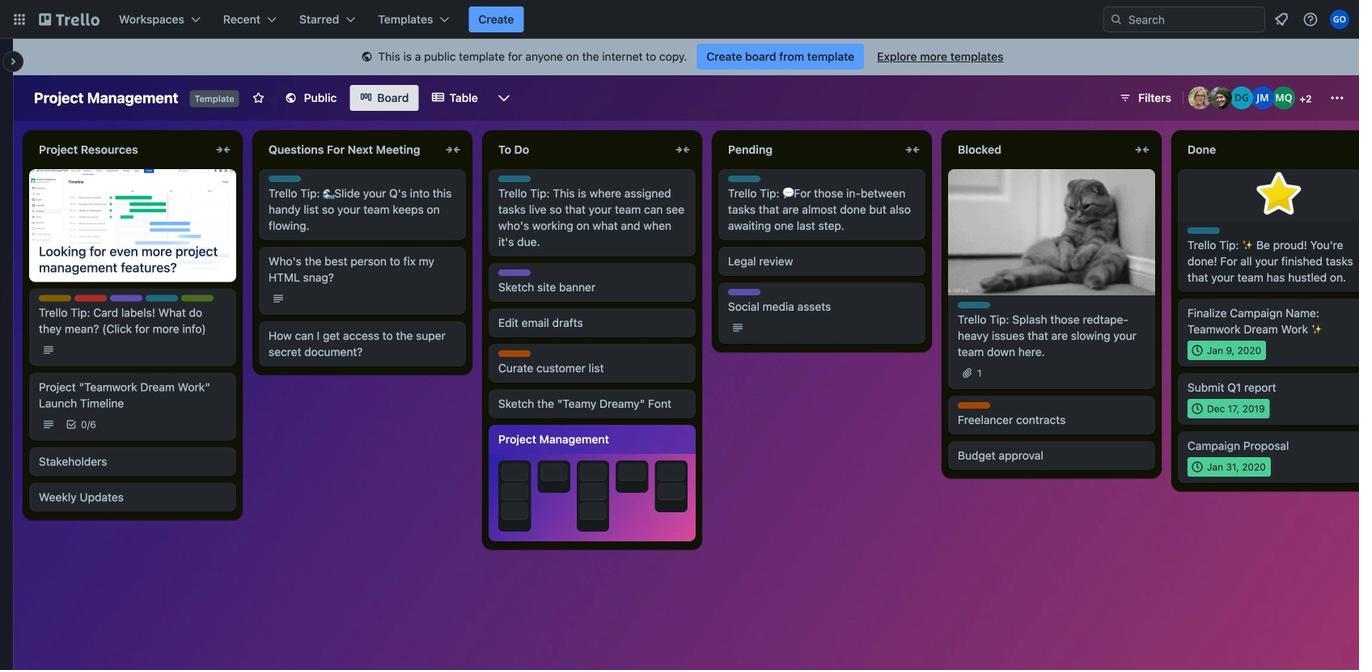 Task type: vqa. For each thing, say whether or not it's contained in the screenshot.
up
no



Task type: locate. For each thing, give the bounding box(es) containing it.
color: purple, title: "design team" element
[[498, 269, 531, 276], [728, 289, 761, 295], [110, 295, 142, 302]]

None text field
[[29, 137, 210, 163], [948, 137, 1130, 163], [1178, 137, 1359, 163], [29, 137, 210, 163], [948, 137, 1130, 163], [1178, 137, 1359, 163]]

andrea crawford (andreacrawford8) image
[[1189, 87, 1211, 109]]

0 horizontal spatial collapse list image
[[443, 140, 463, 159]]

color: sky, title: "trello tip" element
[[269, 176, 301, 182], [498, 176, 531, 182], [728, 176, 761, 182], [1188, 227, 1220, 234], [146, 295, 178, 302], [958, 302, 990, 308]]

Search field
[[1123, 8, 1265, 31]]

caity (caity) image
[[1210, 87, 1232, 109]]

2 horizontal spatial collapse list image
[[903, 140, 923, 159]]

search image
[[1110, 13, 1123, 26]]

color: yellow, title: "copy request" element
[[39, 295, 71, 302]]

2 collapse list image from the left
[[673, 140, 693, 159]]

primary element
[[0, 0, 1359, 39]]

sm image
[[359, 49, 375, 66]]

gary orlando (garyorlando) image
[[1330, 10, 1350, 29]]

collapse list image
[[214, 140, 233, 159], [1133, 140, 1152, 159]]

1 horizontal spatial collapse list image
[[673, 140, 693, 159]]

color: orange, title: "one more step" element
[[498, 350, 531, 357], [958, 402, 990, 409]]

None text field
[[259, 137, 440, 163], [489, 137, 670, 163], [719, 137, 900, 163], [259, 137, 440, 163], [489, 137, 670, 163], [719, 137, 900, 163]]

color: lime, title: "halp" element
[[181, 295, 214, 302]]

show menu image
[[1330, 90, 1346, 106]]

1 vertical spatial color: orange, title: "one more step" element
[[958, 402, 990, 409]]

open information menu image
[[1303, 11, 1319, 28]]

0 horizontal spatial color: orange, title: "one more step" element
[[498, 350, 531, 357]]

collapse list image
[[443, 140, 463, 159], [673, 140, 693, 159], [903, 140, 923, 159]]

0 horizontal spatial color: purple, title: "design team" element
[[110, 295, 142, 302]]

2 horizontal spatial color: purple, title: "design team" element
[[728, 289, 761, 295]]

0 horizontal spatial collapse list image
[[214, 140, 233, 159]]

customize views image
[[496, 90, 512, 106]]

jordan mirchev (jordan_mirchev) image
[[1252, 87, 1275, 109]]

devan goldstein (devangoldstein2) image
[[1231, 87, 1253, 109]]

1 horizontal spatial collapse list image
[[1133, 140, 1152, 159]]

1 collapse list image from the left
[[214, 140, 233, 159]]

0 vertical spatial color: orange, title: "one more step" element
[[498, 350, 531, 357]]

star or unstar board image
[[252, 91, 265, 104]]



Task type: describe. For each thing, give the bounding box(es) containing it.
melody qiao (melodyqiao) image
[[1273, 87, 1296, 109]]

1 collapse list image from the left
[[443, 140, 463, 159]]

1 horizontal spatial color: purple, title: "design team" element
[[498, 269, 531, 276]]

0 notifications image
[[1272, 10, 1292, 29]]

3 collapse list image from the left
[[903, 140, 923, 159]]

color: red, title: "priority" element
[[74, 295, 107, 302]]

2 collapse list image from the left
[[1133, 140, 1152, 159]]

1 horizontal spatial color: orange, title: "one more step" element
[[958, 402, 990, 409]]

back to home image
[[39, 6, 100, 32]]

Board name text field
[[26, 85, 187, 111]]

star image
[[1254, 169, 1305, 221]]



